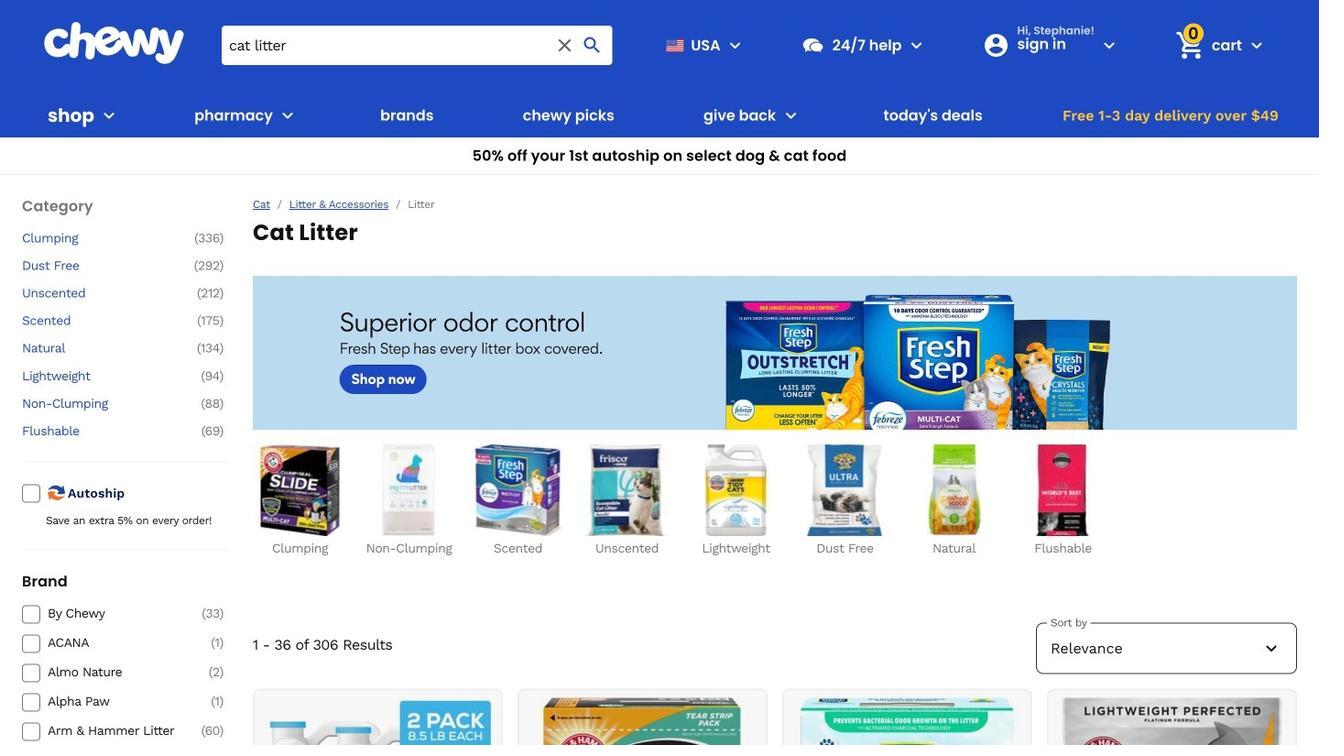 Task type: locate. For each thing, give the bounding box(es) containing it.
account menu image
[[1099, 34, 1121, 56]]

lightweight image
[[691, 445, 782, 536]]

Product search field
[[222, 25, 613, 65]]

superior odor control. fresh step has every litter box covered. image
[[253, 276, 1298, 430]]

non clumping image
[[363, 445, 455, 536]]

menu image down the chewy home image
[[98, 104, 120, 126]]

list
[[253, 445, 1298, 557]]

menu image left chewy support icon
[[725, 34, 747, 56]]

tidy cats lightweight glade scented clumping clay cat litter, 8.5-lb jug, case of 2 image
[[264, 698, 492, 745]]

0 vertical spatial menu image
[[725, 34, 747, 56]]

1 horizontal spatial menu image
[[725, 34, 747, 56]]

submit search image
[[582, 34, 604, 56]]

site banner
[[0, 0, 1320, 175]]

delete search image
[[554, 34, 576, 56]]

give back menu image
[[780, 104, 802, 126]]

fresh step lightweight simply unscented clumping clay cat litter, 15.4-lb box image
[[794, 698, 1022, 745]]

0 horizontal spatial menu image
[[98, 104, 120, 126]]

menu image
[[725, 34, 747, 56], [98, 104, 120, 126]]



Task type: vqa. For each thing, say whether or not it's contained in the screenshot.
'Deals' in the Cat Deals link
no



Task type: describe. For each thing, give the bounding box(es) containing it.
natural image
[[909, 445, 1001, 536]]

help menu image
[[906, 34, 928, 56]]

chewy support image
[[802, 33, 826, 57]]

pharmacy menu image
[[277, 104, 299, 126]]

flushable image
[[1018, 445, 1110, 536]]

chewy home image
[[43, 22, 185, 64]]

dust free image
[[800, 445, 891, 536]]

Search text field
[[222, 25, 613, 65]]

items image
[[1174, 29, 1207, 62]]

scented image
[[473, 445, 564, 536]]

cart menu image
[[1247, 34, 1269, 56]]

arm & hammer litter slide easy clean-up clumping cat litter non-stop odor control with 10 days of odor control, 28-lb box image
[[529, 698, 757, 745]]

clumping image
[[254, 445, 346, 536]]

unscented image
[[582, 445, 673, 536]]

1 vertical spatial menu image
[[98, 104, 120, 126]]



